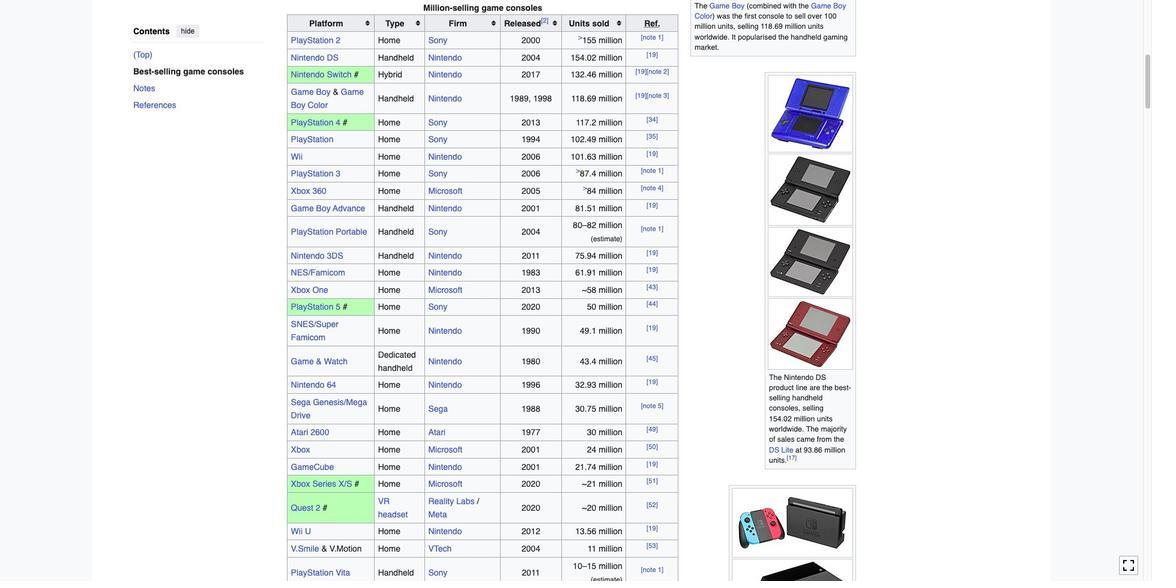 Task type: locate. For each thing, give the bounding box(es) containing it.
0 horizontal spatial 154.02 million
[[571, 53, 623, 62]]

[19]
[[647, 51, 658, 59], [636, 68, 647, 76], [636, 91, 647, 100], [647, 150, 658, 158], [647, 201, 658, 210], [647, 249, 658, 257], [647, 266, 658, 274], [647, 324, 658, 332], [647, 378, 658, 387], [647, 460, 658, 468], [647, 525, 658, 533]]

game & watch link
[[291, 357, 348, 366]]

# for quest 2 #
[[323, 503, 328, 513]]

6 sony from the top
[[428, 302, 448, 312]]

2 vertical spatial 2020
[[522, 503, 541, 513]]

1 vertical spatial 2
[[316, 503, 321, 513]]

units inside the ) was the first console to sell over 100 million units, selling 118.69 million units worldwide. it popularised the handheld gaming market.
[[808, 22, 824, 31]]

wii left u
[[291, 527, 303, 537]]

5 sony from the top
[[428, 227, 448, 237]]

7 playstation from the top
[[291, 568, 334, 578]]

0 horizontal spatial sega
[[291, 398, 311, 407]]

[35]
[[647, 132, 658, 141]]

3
[[336, 169, 341, 179]]

2 [note 1] link from the top
[[641, 167, 664, 175]]

nintendo link for game & watch
[[428, 357, 462, 366]]

nintendo 3ds
[[291, 251, 343, 260]]

4 1] from the top
[[658, 566, 664, 574]]

7 nintendo link from the top
[[428, 268, 462, 278]]

consoles for best-selling game consoles
[[208, 66, 244, 76]]

3 handheld from the top
[[378, 203, 414, 213]]

1 1] from the top
[[658, 33, 664, 42]]

0 vertical spatial 2011
[[522, 251, 540, 260]]

xbox down atari 2600 link
[[291, 445, 310, 455]]

# right 4
[[343, 117, 348, 127]]

sega inside sega genesis/mega drive
[[291, 398, 311, 407]]

xbox left "360"
[[291, 186, 310, 196]]

consoles down the (top) link
[[208, 66, 244, 76]]

[note 5] link
[[641, 402, 664, 410]]

one
[[313, 285, 328, 295]]

microsoft link
[[428, 186, 463, 196], [428, 285, 463, 295], [428, 445, 463, 455], [428, 479, 463, 489]]

1 atari from the left
[[291, 428, 308, 438]]

worldwide. up market.
[[695, 32, 730, 41]]

1 vertical spatial ds
[[816, 373, 826, 382]]

[note up [note 4]
[[641, 167, 656, 175]]

3 sony from the top
[[428, 135, 448, 144]]

0 vertical spatial the
[[695, 1, 708, 10]]

selling inside the ) was the first console to sell over 100 million units, selling 118.69 million units worldwide. it popularised the handheld gaming market.
[[738, 22, 759, 31]]

handheld down line
[[793, 393, 823, 403]]

worldwide. up sales
[[769, 425, 804, 434]]

color down game boy &
[[308, 100, 328, 110]]

sony link for 2004
[[428, 227, 448, 237]]

game
[[710, 1, 730, 10], [811, 1, 832, 10], [291, 87, 314, 97], [341, 87, 364, 97], [291, 203, 314, 213], [291, 357, 314, 366]]

worldwide. inside the ) was the first console to sell over 100 million units, selling 118.69 million units worldwide. it popularised the handheld gaming market.
[[695, 32, 730, 41]]

4 nintendo link from the top
[[428, 152, 462, 161]]

playstation vita link
[[291, 568, 350, 578]]

boy down "360"
[[316, 203, 331, 213]]

2001 for 24 million
[[522, 445, 541, 455]]

0 vertical spatial worldwide.
[[695, 32, 730, 41]]

11 home from the top
[[378, 380, 401, 390]]

> down 101.63 million
[[576, 167, 580, 175]]

playstation up playstation link
[[291, 117, 334, 127]]

[19] link for 13.56 million
[[647, 525, 658, 533]]

~58 million
[[582, 285, 623, 295]]

> link down 'units'
[[579, 33, 583, 42]]

handheld for playstation portable
[[378, 227, 414, 237]]

[note down the [53] link
[[641, 566, 656, 574]]

0 vertical spatial units
[[808, 22, 824, 31]]

game down famicom
[[291, 357, 314, 366]]

1 playstation from the top
[[291, 36, 334, 45]]

1 vertical spatial 2006
[[522, 169, 541, 179]]

atari down sega "link"
[[428, 428, 446, 438]]

75.94 million
[[576, 251, 623, 260]]

3 microsoft from the top
[[428, 445, 463, 455]]

playstation for playstation 2
[[291, 36, 334, 45]]

1 2001 from the top
[[522, 203, 541, 213]]

handheld for game boy advance
[[378, 203, 414, 213]]

microsoft link for 2020
[[428, 479, 463, 489]]

0 vertical spatial 2001
[[522, 203, 541, 213]]

5 home from the top
[[378, 169, 401, 179]]

> inside > 87.4 million
[[576, 167, 580, 175]]

0 vertical spatial 2020
[[522, 302, 541, 312]]

0 horizontal spatial game boy color link
[[291, 87, 364, 110]]

0 vertical spatial game boy color
[[695, 1, 846, 20]]

game boy advance
[[291, 203, 365, 213]]

17 home from the top
[[378, 527, 401, 537]]

consoles,
[[769, 404, 801, 413]]

game for best-
[[183, 66, 205, 76]]

5 handheld from the top
[[378, 251, 414, 260]]

2 2006 from the top
[[522, 169, 541, 179]]

> for 155 million
[[579, 33, 583, 42]]

1 2020 from the top
[[522, 302, 541, 312]]

1] down 4]
[[658, 225, 664, 233]]

2 [note 1] from the top
[[641, 167, 664, 175]]

2 vertical spatial >
[[583, 184, 587, 192]]

154.02 million inside the nintendo ds product line are the best- selling handheld consoles, selling 154.02 million units worldwide. the majority of sales came from the ds lite
[[769, 414, 815, 423]]

6 sony link from the top
[[428, 302, 448, 312]]

xbox one link
[[291, 285, 328, 295]]

1 vertical spatial wii
[[291, 527, 303, 537]]

2 atari from the left
[[428, 428, 446, 438]]

2 horizontal spatial the
[[806, 425, 819, 434]]

11 nintendo link from the top
[[428, 462, 462, 472]]

xbox
[[291, 186, 310, 196], [291, 285, 310, 295], [291, 445, 310, 455], [291, 479, 310, 489]]

1 wii from the top
[[291, 152, 303, 161]]

0 vertical spatial 2
[[336, 36, 341, 45]]

1 horizontal spatial 118.69 million
[[761, 22, 806, 31]]

2 for quest
[[316, 503, 321, 513]]

the right are
[[823, 383, 833, 392]]

2 1] from the top
[[658, 167, 664, 175]]

[49] link
[[647, 426, 658, 434]]

1 handheld from the top
[[378, 53, 414, 62]]

2011 for 75.94 million
[[522, 251, 540, 260]]

1 [note 1] from the top
[[641, 33, 664, 42]]

1 vertical spatial 2011
[[522, 568, 540, 578]]

1 sony link from the top
[[428, 36, 448, 45]]

# for playstation 5 #
[[343, 302, 348, 312]]

line
[[796, 383, 808, 392]]

ds up switch
[[327, 53, 339, 62]]

1] down the [53] link
[[658, 566, 664, 574]]

13 home from the top
[[378, 428, 401, 438]]

0 vertical spatial 2004
[[522, 53, 541, 62]]

4 xbox from the top
[[291, 479, 310, 489]]

selling down first at the right of page
[[738, 22, 759, 31]]

3]
[[664, 91, 669, 100]]

game boy &
[[291, 87, 341, 97]]

1 vertical spatial &
[[316, 357, 322, 366]]

1 vertical spatial consoles
[[208, 66, 244, 76]]

2 vertical spatial > link
[[583, 184, 587, 192]]

1 [note 1] link from the top
[[641, 33, 664, 42]]

atari 2600 link
[[291, 428, 329, 438]]

sony link for 2011
[[428, 568, 448, 578]]

2 vertical spatial 2004
[[522, 544, 541, 554]]

1 vertical spatial the
[[769, 373, 782, 382]]

selling up notes
[[154, 66, 181, 76]]

playstation down "v.smile" "link"
[[291, 568, 334, 578]]

3 playstation from the top
[[291, 135, 334, 144]]

million right 132.46
[[599, 70, 623, 79]]

handheld for playstation vita
[[378, 568, 414, 578]]

wii down playstation link
[[291, 152, 303, 161]]

118.69 million
[[761, 22, 806, 31], [571, 94, 623, 103]]

[note 1] down ref.
[[641, 33, 664, 42]]

2 2004 from the top
[[522, 227, 541, 237]]

2 wii from the top
[[291, 527, 303, 537]]

game boy link up "was"
[[710, 1, 745, 10]]

playstation
[[291, 36, 334, 45], [291, 117, 334, 127], [291, 135, 334, 144], [291, 169, 334, 179], [291, 227, 334, 237], [291, 302, 334, 312], [291, 568, 334, 578]]

0 horizontal spatial game boy link
[[291, 87, 331, 97]]

2 sony from the top
[[428, 117, 448, 127]]

5
[[336, 302, 341, 312]]

3 microsoft link from the top
[[428, 445, 463, 455]]

2004 for 80–82 million
[[522, 227, 541, 237]]

game down switch
[[341, 87, 364, 97]]

playstation for playstation
[[291, 135, 334, 144]]

0 vertical spatial 2013
[[522, 117, 541, 127]]

firm
[[449, 18, 467, 28]]

5 playstation from the top
[[291, 227, 334, 237]]

ds
[[327, 53, 339, 62], [816, 373, 826, 382], [769, 445, 780, 454]]

[note 1] down [note 4]
[[641, 225, 664, 233]]

to
[[787, 11, 793, 20]]

[19] for 13.56 million
[[647, 525, 658, 533]]

5 sony link from the top
[[428, 227, 448, 237]]

3 2020 from the top
[[522, 503, 541, 513]]

home for playstation
[[378, 135, 401, 144]]

nintendo for 118.69 million
[[428, 94, 462, 103]]

0 vertical spatial color
[[695, 11, 713, 20]]

1 xbox from the top
[[291, 186, 310, 196]]

2011 up the 1983
[[522, 251, 540, 260]]

game up over
[[811, 1, 832, 10]]

worldwide. for consoles,
[[769, 425, 804, 434]]

[note 1]
[[641, 33, 664, 42], [641, 167, 664, 175], [641, 225, 664, 233], [641, 566, 664, 574]]

playstation up snes/super
[[291, 302, 334, 312]]

nintendo link for nes/famicom
[[428, 268, 462, 278]]

3 xbox from the top
[[291, 445, 310, 455]]

game boy color link
[[695, 1, 846, 20], [291, 87, 364, 110]]

2 vertical spatial 2001
[[522, 462, 541, 472]]

>
[[579, 33, 583, 42], [576, 167, 580, 175], [583, 184, 587, 192]]

1 vertical spatial 2001
[[522, 445, 541, 455]]

nintendo link for nintendo 3ds
[[428, 251, 462, 260]]

4 playstation from the top
[[291, 169, 334, 179]]

> inside "> 84 million"
[[583, 184, 587, 192]]

v.smile link
[[291, 544, 319, 554]]

[note for 2004
[[641, 225, 656, 233]]

(top) link
[[133, 46, 263, 63]]

consoles up released [2]
[[506, 3, 543, 12]]

1980
[[522, 357, 541, 366]]

6 home from the top
[[378, 186, 401, 196]]

playstation up nintendo 3ds
[[291, 227, 334, 237]]

2 2013 from the top
[[522, 285, 541, 295]]

1 horizontal spatial game boy color link
[[695, 1, 846, 20]]

nintendo switch #
[[291, 70, 359, 79]]

home for playstation 3
[[378, 169, 401, 179]]

2 vertical spatial the
[[806, 425, 819, 434]]

[note 1] link down the [53] link
[[641, 566, 664, 574]]

0 horizontal spatial worldwide.
[[695, 32, 730, 41]]

> down > 87.4 million
[[583, 184, 587, 192]]

4 handheld from the top
[[378, 227, 414, 237]]

1 vertical spatial > link
[[576, 167, 580, 175]]

12 home from the top
[[378, 404, 401, 414]]

worldwide.
[[695, 32, 730, 41], [769, 425, 804, 434]]

2004
[[522, 53, 541, 62], [522, 227, 541, 237], [522, 544, 541, 554]]

are
[[810, 383, 821, 392]]

boy up first at the right of page
[[732, 1, 745, 10]]

1 horizontal spatial consoles
[[506, 3, 543, 12]]

xbox series x/s link
[[291, 479, 352, 489]]

4 sony from the top
[[428, 169, 448, 179]]

4 home from the top
[[378, 152, 401, 161]]

2012
[[522, 527, 541, 537]]

million right ~20
[[599, 503, 623, 513]]

> inside > 155 million
[[579, 33, 583, 42]]

32.93 million
[[576, 380, 623, 390]]

0 vertical spatial game boy link
[[710, 1, 745, 10]]

ds down the of
[[769, 445, 780, 454]]

game boy link
[[710, 1, 745, 10], [291, 87, 331, 97]]

81.51 million
[[576, 203, 623, 213]]

0 horizontal spatial game
[[183, 66, 205, 76]]

[note for 2011
[[641, 566, 656, 574]]

2004 up the 1983
[[522, 227, 541, 237]]

[19] for 81.51 million
[[647, 201, 658, 210]]

2 handheld from the top
[[378, 94, 414, 103]]

0 horizontal spatial consoles
[[208, 66, 244, 76]]

sega up atari link
[[428, 404, 448, 414]]

> link down > 87.4 million
[[583, 184, 587, 192]]

93.86 million
[[804, 445, 846, 454]]

v.motion
[[330, 544, 362, 554]]

12 nintendo link from the top
[[428, 527, 462, 537]]

> link for 155 million
[[579, 33, 583, 42]]

# right quest 2 'link'
[[323, 503, 328, 513]]

> down 'units'
[[579, 33, 583, 42]]

~20
[[582, 503, 597, 513]]

game boy color
[[695, 1, 846, 20], [291, 87, 364, 110]]

worldwide. inside the nintendo ds product line are the best- selling handheld consoles, selling 154.02 million units worldwide. the majority of sales came from the ds lite
[[769, 425, 804, 434]]

2 vertical spatial &
[[322, 544, 327, 554]]

playstation 5 link
[[291, 302, 341, 312]]

million for 50 million
[[599, 302, 623, 312]]

nintendo for 13.56 million
[[428, 527, 462, 537]]

2 sony link from the top
[[428, 117, 448, 127]]

wii for wii u
[[291, 527, 303, 537]]

1 vertical spatial 2013
[[522, 285, 541, 295]]

154.02 million up 132.46 million
[[571, 53, 623, 62]]

0 horizontal spatial 2
[[316, 503, 321, 513]]

1 horizontal spatial worldwide.
[[769, 425, 804, 434]]

[note 1] link down [note 4]
[[641, 225, 664, 233]]

1 horizontal spatial game boy color
[[695, 1, 846, 20]]

million down 21.74 million
[[599, 479, 623, 489]]

2011 down 2012
[[522, 568, 540, 578]]

0 vertical spatial 2006
[[522, 152, 541, 161]]

2013 up 1994 on the left top of the page
[[522, 117, 541, 127]]

80–82 million (estimate)
[[573, 220, 623, 243]]

watch
[[324, 357, 348, 366]]

playstation for playstation 3
[[291, 169, 334, 179]]

1 vertical spatial units
[[817, 414, 833, 423]]

3 [note 1] link from the top
[[641, 225, 664, 233]]

2006 for nintendo
[[522, 152, 541, 161]]

0 horizontal spatial color
[[308, 100, 328, 110]]

# right switch
[[354, 70, 359, 79]]

v.smile & v.motion
[[291, 544, 362, 554]]

atari for atari 2600
[[291, 428, 308, 438]]

1 vertical spatial 154.02 million
[[769, 414, 815, 423]]

3 2004 from the top
[[522, 544, 541, 554]]

2001 for 81.51 million
[[522, 203, 541, 213]]

[19] for 61.91 million
[[647, 266, 658, 274]]

vr
[[378, 497, 390, 506]]

handheld inside the ) was the first console to sell over 100 million units, selling 118.69 million units worldwide. it popularised the handheld gaming market.
[[791, 32, 822, 41]]

ds up are
[[816, 373, 826, 382]]

[note 1] link up [note 4]
[[641, 167, 664, 175]]

117.2 million
[[576, 117, 623, 127]]

2013 for ~58 million
[[522, 285, 541, 295]]

3 2001 from the top
[[522, 462, 541, 472]]

0 vertical spatial > link
[[579, 33, 583, 42]]

the up market.
[[695, 1, 708, 10]]

[19] link for 154.02 million
[[647, 51, 658, 59]]

[51]
[[647, 477, 658, 486]]

first
[[745, 11, 757, 20]]

million down ")"
[[695, 22, 716, 31]]

the
[[695, 1, 708, 10], [769, 373, 782, 382], [806, 425, 819, 434]]

1 vertical spatial 2020
[[522, 479, 541, 489]]

1 vertical spatial worldwide.
[[769, 425, 804, 434]]

0 vertical spatial ds
[[327, 53, 339, 62]]

1 horizontal spatial game boy link
[[710, 1, 745, 10]]

home for playstation 2
[[378, 36, 401, 45]]

1 sony from the top
[[428, 36, 448, 45]]

color left "was"
[[695, 11, 713, 20]]

game for million-
[[482, 3, 504, 12]]

2006 up 2005 at top left
[[522, 169, 541, 179]]

2 vertical spatial ds
[[769, 445, 780, 454]]

0 vertical spatial >
[[579, 33, 583, 42]]

0 horizontal spatial ds
[[327, 53, 339, 62]]

best-
[[835, 383, 852, 392]]

game inside best-selling game consoles link
[[183, 66, 205, 76]]

1 vertical spatial game boy color
[[291, 87, 364, 110]]

& right "v.smile" "link"
[[322, 544, 327, 554]]

154.02 million
[[571, 53, 623, 62], [769, 414, 815, 423]]

game for game & watch link
[[291, 357, 314, 366]]

1 vertical spatial color
[[308, 100, 328, 110]]

& down switch
[[333, 87, 339, 97]]

2 right quest
[[316, 503, 321, 513]]

1994
[[522, 135, 541, 144]]

units inside the nintendo ds product line are the best- selling handheld consoles, selling 154.02 million units worldwide. the majority of sales came from the ds lite
[[817, 414, 833, 423]]

home for xbox one
[[378, 285, 401, 295]]

playstation up nintendo ds link
[[291, 36, 334, 45]]

7 home from the top
[[378, 268, 401, 278]]

7 sony from the top
[[428, 568, 448, 578]]

[note 2] link
[[647, 68, 669, 76]]

[note down ref.
[[641, 33, 656, 42]]

11 million
[[588, 544, 623, 554]]

1 horizontal spatial 154.02 million
[[769, 414, 815, 423]]

[34] link
[[647, 115, 658, 124]]

2020 for ~21
[[522, 479, 541, 489]]

1 2006 from the top
[[522, 152, 541, 161]]

[note left 5]
[[641, 402, 656, 410]]

home for sega genesis/mega drive
[[378, 404, 401, 414]]

2 vertical spatial handheld
[[793, 393, 823, 403]]

3 home from the top
[[378, 135, 401, 144]]

game boy color for topmost 'game boy color' "link"
[[695, 1, 846, 20]]

2 xbox from the top
[[291, 285, 310, 295]]

nintendo 64 link
[[291, 380, 336, 390]]

drive
[[291, 411, 311, 420]]

1 2004 from the top
[[522, 53, 541, 62]]

118.69 million down 132.46 million
[[571, 94, 623, 103]]

155 million
[[583, 36, 623, 45]]

1 vertical spatial game
[[183, 66, 205, 76]]

1 2011 from the top
[[522, 251, 540, 260]]

6 nintendo link from the top
[[428, 251, 462, 260]]

sell
[[795, 11, 806, 20]]

2006 down 1994 on the left top of the page
[[522, 152, 541, 161]]

16 home from the top
[[378, 479, 401, 489]]

1 microsoft link from the top
[[428, 186, 463, 196]]

sony for 2011
[[428, 568, 448, 578]]

18 home from the top
[[378, 544, 401, 554]]

1 horizontal spatial the
[[769, 373, 782, 382]]

1 vertical spatial 2004
[[522, 227, 541, 237]]

1 2013 from the top
[[522, 117, 541, 127]]

[note 1] for 87.4 million
[[641, 167, 664, 175]]

0 vertical spatial handheld
[[791, 32, 822, 41]]

the for the nintendo ds product line are the best- selling handheld consoles, selling 154.02 million units worldwide. the majority of sales came from the ds lite
[[769, 373, 782, 382]]

units down over
[[808, 22, 824, 31]]

[note down [note 4]
[[641, 225, 656, 233]]

5 nintendo link from the top
[[428, 203, 462, 213]]

1 horizontal spatial game
[[482, 3, 504, 12]]

0 horizontal spatial game boy color
[[291, 87, 364, 110]]

wii link
[[291, 152, 303, 161]]

home for nes/famicom
[[378, 268, 401, 278]]

4 [note 1] from the top
[[641, 566, 664, 574]]

1 nintendo link from the top
[[428, 53, 462, 62]]

2 2011 from the top
[[522, 568, 540, 578]]

xbox down gamecube link
[[291, 479, 310, 489]]

3 [note 1] from the top
[[641, 225, 664, 233]]

1 microsoft from the top
[[428, 186, 463, 196]]

0 vertical spatial 118.69 million
[[761, 22, 806, 31]]

microsoft for 2005
[[428, 186, 463, 196]]

0 vertical spatial consoles
[[506, 3, 543, 12]]

2 microsoft from the top
[[428, 285, 463, 295]]

1 vertical spatial >
[[576, 167, 580, 175]]

sony for 2004
[[428, 227, 448, 237]]

4 microsoft link from the top
[[428, 479, 463, 489]]

0 vertical spatial &
[[333, 87, 339, 97]]

type
[[386, 18, 405, 28]]

6 playstation from the top
[[291, 302, 334, 312]]

[50] link
[[647, 443, 658, 451]]

notes link
[[133, 80, 263, 96]]

4]
[[658, 184, 664, 192]]

playstation down playstation 4 'link'
[[291, 135, 334, 144]]

2013 down the 1983
[[522, 285, 541, 295]]

15 home from the top
[[378, 462, 401, 472]]

dedicated
[[378, 350, 416, 360]]

handheld for nintendo ds
[[378, 53, 414, 62]]

playstation 5 #
[[291, 302, 348, 312]]

sega for sega "link"
[[428, 404, 448, 414]]

color for the bottom 'game boy color' "link"
[[308, 100, 328, 110]]

portable
[[336, 227, 367, 237]]

1 horizontal spatial ds
[[769, 445, 780, 454]]

the up product on the right bottom of the page
[[769, 373, 782, 382]]

118.69 million down the to in the right of the page
[[761, 22, 806, 31]]

[note 1] up [note 4]
[[641, 167, 664, 175]]

handheld down sell
[[791, 32, 822, 41]]

> 155 million
[[579, 33, 623, 45]]

9 nintendo link from the top
[[428, 357, 462, 366]]

# right "5"
[[343, 302, 348, 312]]

4 microsoft from the top
[[428, 479, 463, 489]]

1 horizontal spatial atari
[[428, 428, 446, 438]]

3 sony link from the top
[[428, 135, 448, 144]]

2 playstation from the top
[[291, 117, 334, 127]]

boy down game boy &
[[291, 100, 306, 110]]

2 2020 from the top
[[522, 479, 541, 489]]

9 home from the top
[[378, 302, 401, 312]]

4 [note 1] link from the top
[[641, 566, 664, 574]]

0 vertical spatial game
[[482, 3, 504, 12]]

14 home from the top
[[378, 445, 401, 455]]

0 vertical spatial wii
[[291, 152, 303, 161]]

units sold
[[569, 18, 610, 28]]

the up came
[[806, 425, 819, 434]]

[note left 4]
[[641, 184, 656, 192]]

7 sony link from the top
[[428, 568, 448, 578]]

nintendo link for wii
[[428, 152, 462, 161]]

6 handheld from the top
[[378, 568, 414, 578]]

2004 down 2012
[[522, 544, 541, 554]]

handheld inside dedicated handheld
[[378, 363, 413, 373]]

1 horizontal spatial color
[[695, 11, 713, 20]]

10 home from the top
[[378, 326, 401, 336]]

10 nintendo link from the top
[[428, 380, 462, 390]]

game boy link down the nintendo switch 'link'
[[291, 87, 331, 97]]

1 vertical spatial handheld
[[378, 363, 413, 373]]

8 home from the top
[[378, 285, 401, 295]]

2 2001 from the top
[[522, 445, 541, 455]]

game for game boy advance link
[[291, 203, 314, 213]]

million right 50 at the right of page
[[599, 302, 623, 312]]

2 down "platform" at the left top of the page
[[336, 36, 341, 45]]

nintendo for 43.4 million
[[428, 357, 462, 366]]

nintendo ds link
[[291, 53, 339, 62]]

2
[[336, 36, 341, 45], [316, 503, 321, 513]]

million inside the ) was the first console to sell over 100 million units, selling 118.69 million units worldwide. it popularised the handheld gaming market.
[[695, 22, 716, 31]]

vr headset
[[378, 497, 408, 519]]

2]
[[664, 68, 669, 76]]

2 microsoft link from the top
[[428, 285, 463, 295]]

snes/super famicom
[[291, 320, 339, 342]]

4 sony link from the top
[[428, 169, 448, 179]]

best-
[[133, 66, 154, 76]]

2004 up 2017
[[522, 53, 541, 62]]

3 1] from the top
[[658, 225, 664, 233]]

sega for sega genesis/mega drive
[[291, 398, 311, 407]]

2 for playstation
[[336, 36, 341, 45]]

1 horizontal spatial 2
[[336, 36, 341, 45]]

154.02 million down consoles,
[[769, 414, 815, 423]]

[note 1] link down ref.
[[641, 33, 664, 42]]

2 horizontal spatial ds
[[816, 373, 826, 382]]

[note 1] for (estimate)
[[641, 225, 664, 233]]

boy up 100
[[834, 1, 846, 10]]

quest 2 link
[[291, 503, 321, 513]]

playstation up xbox 360
[[291, 169, 334, 179]]

0 horizontal spatial 118.69 million
[[571, 94, 623, 103]]

[note for 2000
[[641, 33, 656, 42]]

0 horizontal spatial the
[[695, 1, 708, 10]]

2001
[[522, 203, 541, 213], [522, 445, 541, 455], [522, 462, 541, 472]]

[19] link for 101.63 million
[[647, 150, 658, 158]]

84 million
[[587, 186, 623, 196]]

[19] for 32.93 million
[[647, 378, 658, 387]]

game down xbox 360
[[291, 203, 314, 213]]

8 nintendo link from the top
[[428, 326, 462, 336]]

nintendo for 32.93 million
[[428, 380, 462, 390]]

2 nintendo link from the top
[[428, 70, 462, 79]]

atari for atari link
[[428, 428, 446, 438]]

released [2]
[[504, 16, 549, 28]]

1 horizontal spatial sega
[[428, 404, 448, 414]]

[19] link for 32.93 million
[[647, 378, 658, 387]]

microsoft for 2013
[[428, 285, 463, 295]]

1 home from the top
[[378, 36, 401, 45]]

0 vertical spatial 154.02 million
[[571, 53, 623, 62]]

atari up xbox link
[[291, 428, 308, 438]]

0 horizontal spatial atari
[[291, 428, 308, 438]]



Task type: describe. For each thing, give the bounding box(es) containing it.
[note 1] for 155 million
[[641, 33, 664, 42]]

4
[[336, 117, 341, 127]]

units.
[[769, 456, 787, 465]]

2000
[[522, 36, 541, 45]]

2 home from the top
[[378, 117, 401, 127]]

[note 5]
[[641, 402, 664, 410]]

2600
[[311, 428, 329, 438]]

worldwide. for units,
[[695, 32, 730, 41]]

references link
[[133, 96, 263, 113]]

vtech link
[[428, 544, 452, 554]]

[53]
[[647, 542, 658, 550]]

[17]
[[787, 454, 797, 461]]

61.91 million
[[576, 268, 623, 278]]

1 vertical spatial 118.69 million
[[571, 94, 623, 103]]

80–82 million
[[573, 220, 623, 230]]

wii for wii link
[[291, 152, 303, 161]]

home for nintendo 64
[[378, 380, 401, 390]]

series
[[313, 479, 336, 489]]

sony for 2013
[[428, 117, 448, 127]]

[43]
[[647, 283, 658, 291]]

nintendo link for nintendo ds
[[428, 53, 462, 62]]

[note left 3]
[[647, 91, 662, 100]]

2013 for 117.2 million
[[522, 117, 541, 127]]

> link for 84 million
[[583, 184, 587, 192]]

meta link
[[428, 510, 447, 519]]

13.56 million
[[576, 527, 623, 537]]

boy for the bottom 'game boy color' "link"
[[291, 100, 306, 110]]

labs
[[457, 497, 475, 506]]

lite
[[782, 445, 794, 454]]

the down the to in the right of the page
[[779, 32, 789, 41]]

2020 for 50
[[522, 302, 541, 312]]

[35] link
[[647, 132, 658, 141]]

50 million
[[587, 302, 623, 312]]

gamecube link
[[291, 462, 334, 472]]

the left first at the right of page
[[732, 11, 743, 20]]

with
[[784, 1, 797, 10]]

2001 for 21.74 million
[[522, 462, 541, 472]]

360
[[313, 186, 327, 196]]

sold
[[592, 18, 610, 28]]

ds lite link
[[769, 445, 794, 454]]

132.46 million
[[571, 70, 623, 79]]

[50]
[[647, 443, 658, 451]]

2005
[[522, 186, 541, 196]]

units for 118.69 million
[[808, 22, 824, 31]]

nintendo for 61.91 million
[[428, 268, 462, 278]]

30 million
[[587, 428, 623, 438]]

sony for 1994
[[428, 135, 448, 144]]

color for topmost 'game boy color' "link"
[[695, 11, 713, 20]]

microsoft link for 2013
[[428, 285, 463, 295]]

1 vertical spatial game boy color link
[[291, 87, 364, 110]]

playstation for playstation portable
[[291, 227, 334, 237]]

home for wii u
[[378, 527, 401, 537]]

2006 for sony
[[522, 169, 541, 179]]

[52] link
[[647, 501, 658, 509]]

xbox for xbox link
[[291, 445, 310, 455]]

home for atari 2600
[[378, 428, 401, 438]]

over
[[808, 11, 823, 20]]

playstation for playstation 4 #
[[291, 117, 334, 127]]

microsoft for 2020
[[428, 479, 463, 489]]

[note 1] link for 87.4 million
[[641, 167, 664, 175]]

sony for 2000
[[428, 36, 448, 45]]

(top)
[[133, 50, 153, 59]]

boy for game boy advance link
[[316, 203, 331, 213]]

0 vertical spatial game boy color link
[[695, 1, 846, 20]]

snes/super famicom link
[[291, 320, 339, 342]]

ref.
[[645, 18, 660, 28]]

# right 'x/s'
[[355, 479, 359, 489]]

1] for 87.4 million
[[658, 167, 664, 175]]

fullscreen image
[[1123, 560, 1135, 572]]

[note for 2005
[[641, 184, 656, 192]]

[note for 2006
[[641, 167, 656, 175]]

[44] link
[[647, 300, 658, 309]]

2017
[[522, 70, 541, 79]]

sony link for 2006
[[428, 169, 448, 179]]

vita
[[336, 568, 350, 578]]

> for 87.4 million
[[576, 167, 580, 175]]

) was the first console to sell over 100 million units, selling 118.69 million units worldwide. it popularised the handheld gaming market.
[[695, 11, 848, 52]]

xbox for xbox 360
[[291, 186, 310, 196]]

xbox one
[[291, 285, 328, 295]]

100
[[825, 11, 837, 20]]

nintendo for 132.46 million
[[428, 70, 462, 79]]

playstation link
[[291, 135, 334, 144]]

[note left 2]
[[647, 68, 662, 76]]

home for gamecube
[[378, 462, 401, 472]]

at 93.86 million units.
[[769, 445, 846, 465]]

[19] for 21.74 million
[[647, 460, 658, 468]]

the up sell
[[799, 1, 809, 10]]

was
[[717, 11, 730, 20]]

nintendo link for nintendo 64
[[428, 380, 462, 390]]

playstation 2
[[291, 36, 341, 45]]

nintendo for 101.63 million
[[428, 152, 462, 161]]

the down 'majority'
[[834, 435, 845, 444]]

[45]
[[647, 354, 658, 363]]

# for playstation 4 #
[[343, 117, 348, 127]]

nintendo link for game boy advance
[[428, 203, 462, 213]]

xbox 360 link
[[291, 186, 327, 196]]

nintendo for 21.74 million
[[428, 462, 462, 472]]

49.1 million
[[580, 326, 623, 336]]

132.46
[[571, 70, 597, 79]]

game boy color for the bottom 'game boy color' "link"
[[291, 87, 364, 110]]

home for xbox
[[378, 445, 401, 455]]

sony link for 1994
[[428, 135, 448, 144]]

million for 132.46 million
[[599, 70, 623, 79]]

nintendo for 75.94 million
[[428, 251, 462, 260]]

[51] link
[[647, 477, 658, 486]]

87.4 million
[[580, 169, 623, 179]]

game down the nintendo switch 'link'
[[291, 87, 314, 97]]

consoles for million-selling game consoles
[[506, 3, 543, 12]]

majority
[[821, 425, 847, 434]]

[19] link for 21.74 million
[[647, 460, 658, 468]]

1] for 155 million
[[658, 33, 664, 42]]

reality labs / meta
[[428, 497, 479, 519]]

[43] link
[[647, 283, 658, 291]]

million-
[[423, 3, 453, 12]]

3 nintendo link from the top
[[428, 94, 462, 103]]

units,
[[718, 22, 736, 31]]

boy for topmost 'game boy color' "link"
[[834, 1, 846, 10]]

the nintendo ds product line are the best- selling handheld consoles, selling 154.02 million units worldwide. the majority of sales came from the ds lite
[[769, 373, 852, 454]]

sega genesis/mega drive link
[[291, 398, 367, 420]]

[19] for 154.02 million
[[647, 51, 658, 59]]

[52]
[[647, 501, 658, 509]]

hide
[[181, 27, 195, 35]]

5]
[[658, 402, 664, 410]]

boy down nintendo switch #
[[316, 87, 331, 97]]

1 vertical spatial game boy link
[[291, 87, 331, 97]]

[17] link
[[787, 454, 797, 461]]

[19] link for 61.91 million
[[647, 266, 658, 274]]

1996
[[522, 380, 541, 390]]

[19] for 75.94 million
[[647, 249, 658, 257]]

handheld for nintendo 3ds
[[378, 251, 414, 260]]

& for watch
[[316, 357, 322, 366]]

game for topmost 'game boy color' "link"
[[811, 1, 832, 10]]

selling inside best-selling game consoles link
[[154, 66, 181, 76]]

quest
[[291, 503, 313, 513]]

famicom
[[291, 333, 326, 342]]

[19] for 49.1 million
[[647, 324, 658, 332]]

hide button
[[176, 25, 200, 38]]

sony link for 2000
[[428, 36, 448, 45]]

1998
[[534, 94, 552, 103]]

dedicated handheld
[[378, 350, 416, 373]]

[note for 1988
[[641, 402, 656, 410]]

[note 1] link for 155 million
[[641, 33, 664, 42]]

game up "was"
[[710, 1, 730, 10]]

~20 million
[[582, 503, 623, 513]]

platform
[[309, 18, 343, 28]]

118.69 million inside the ) was the first console to sell over 100 million units, selling 118.69 million units worldwide. it popularised the handheld gaming market.
[[761, 22, 806, 31]]

sony for 2020
[[428, 302, 448, 312]]

xbox link
[[291, 445, 310, 455]]

released
[[504, 18, 541, 28]]

nintendo for 154.02 million
[[428, 53, 462, 62]]

playstation 2 link
[[291, 36, 341, 45]]

xbox for xbox one
[[291, 285, 310, 295]]

of
[[769, 435, 776, 444]]

[45] link
[[647, 354, 658, 363]]

nintendo inside the nintendo ds product line are the best- selling handheld consoles, selling 154.02 million units worldwide. the majority of sales came from the ds lite
[[784, 373, 814, 382]]

selling up the firm
[[453, 3, 480, 12]]

xbox series x/s #
[[291, 479, 359, 489]]

units for 154.02 million
[[817, 414, 833, 423]]

~21
[[582, 479, 597, 489]]

nintendo link for wii u
[[428, 527, 462, 537]]

playstation 4 link
[[291, 117, 341, 127]]

# for nintendo switch #
[[354, 70, 359, 79]]

> 87.4 million
[[576, 167, 623, 179]]

sony for 2006
[[428, 169, 448, 179]]

handheld inside the nintendo ds product line are the best- selling handheld consoles, selling 154.02 million units worldwide. the majority of sales came from the ds lite
[[793, 393, 823, 403]]

[19] link for 49.1 million
[[647, 324, 658, 332]]

nintendo ds
[[291, 53, 339, 62]]

playstation vita
[[291, 568, 350, 578]]

selling down product on the right bottom of the page
[[769, 393, 790, 403]]

> link for 87.4 million
[[576, 167, 580, 175]]

million for ~20 million
[[599, 503, 623, 513]]

(estimate)
[[591, 235, 623, 243]]

nintendo for 49.1 million
[[428, 326, 462, 336]]

nintendo link for gamecube
[[428, 462, 462, 472]]

selling down are
[[803, 404, 824, 413]]



Task type: vqa. For each thing, say whether or not it's contained in the screenshot.


